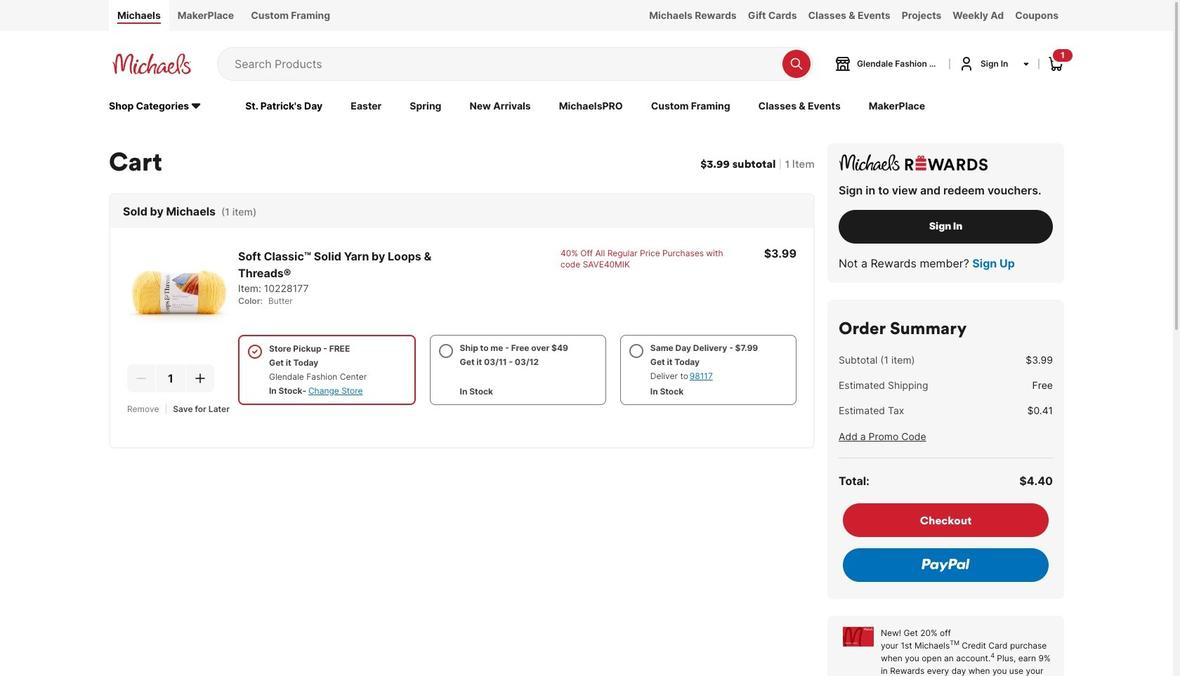 Task type: describe. For each thing, give the bounding box(es) containing it.
search button image
[[790, 57, 804, 71]]

soft classic™ solid yarn by loops & threads® image
[[127, 245, 230, 348]]

mrewards_logo image
[[836, 154, 991, 171]]

Number Stepper text field
[[156, 364, 185, 392]]



Task type: locate. For each thing, give the bounding box(es) containing it.
Search Input field
[[235, 48, 776, 80]]

shopping cart icon header image
[[1047, 55, 1064, 72]]

plcc card logo image
[[843, 627, 874, 647]]



Task type: vqa. For each thing, say whether or not it's contained in the screenshot.
product name is Farmhouse Swag, Eucalyptus Swag Wreath, Neutral Bow, Large Swag, Modern Décor, Year Round, Mirror Entryway Swag Trending Swag, Elegant IMAGE
no



